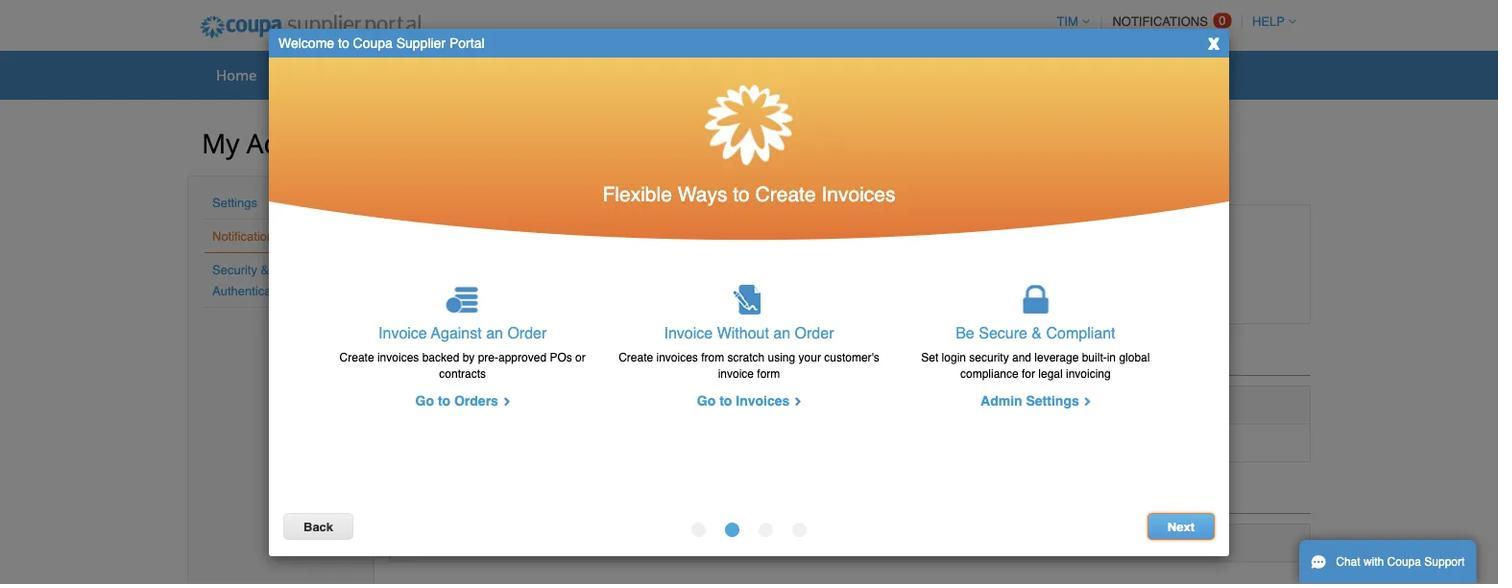 Task type: describe. For each thing, give the bounding box(es) containing it.
security & multi factor authentication link
[[212, 263, 338, 298]]

2 online from the top
[[711, 537, 750, 551]]

back
[[303, 521, 333, 535]]

request
[[404, 397, 454, 412]]

an for against
[[486, 325, 503, 342]]

login
[[942, 351, 966, 364]]

secure
[[979, 325, 1028, 342]]

preferences inside my account notification preferences
[[454, 135, 551, 159]]

service/time
[[434, 65, 520, 85]]

order for invoice without an order
[[795, 325, 834, 342]]

1 horizontal spatial orders
[[454, 394, 498, 409]]

go to orders link
[[415, 394, 510, 409]]

create for invoice against an order
[[340, 351, 374, 364]]

security & multi factor authentication
[[212, 263, 338, 298]]

x
[[1209, 30, 1220, 53]]

home link
[[204, 61, 269, 89]]

1 vertical spatial account
[[389, 346, 470, 376]]

by
[[463, 351, 475, 364]]

you will start receiving notifications when your customers enable them.
[[403, 178, 824, 193]]

scratch
[[728, 351, 765, 364]]

to left recieve
[[932, 289, 944, 304]]

support
[[1425, 556, 1465, 570]]

invoice against an order create invoices backed by pre-approved pos or contracts
[[340, 325, 586, 381]]

for
[[1022, 367, 1035, 381]]

profile
[[286, 65, 329, 85]]

be
[[956, 325, 975, 342]]

portal
[[449, 36, 485, 51]]

business
[[823, 65, 882, 85]]

1 online from the top
[[711, 398, 750, 412]]

pre-
[[478, 351, 498, 364]]

security
[[212, 263, 257, 277]]

compliance
[[960, 367, 1019, 381]]

global
[[1119, 351, 1150, 364]]

join
[[473, 397, 498, 412]]

asn
[[597, 65, 625, 85]]

leverage
[[1035, 351, 1079, 364]]

1 vertical spatial sms
[[1018, 398, 1045, 412]]

notification preferences link
[[212, 229, 345, 243]]

pos
[[550, 351, 572, 364]]

business performance link
[[811, 61, 986, 89]]

against
[[431, 325, 482, 342]]

notifications
[[540, 178, 611, 193]]

1 horizontal spatial invoices
[[736, 394, 790, 409]]

customers
[[680, 178, 742, 193]]

your inside invoice without an order create invoices from scratch using your customer's invoice form
[[799, 351, 821, 364]]

my
[[202, 125, 240, 161]]

set
[[921, 351, 939, 364]]

coupa supplier portal image
[[187, 3, 435, 51]]

be secure & compliant set login security and leverage built-in global compliance for legal invoicing
[[921, 325, 1150, 381]]

next
[[1168, 521, 1195, 535]]

0 vertical spatial account
[[246, 125, 348, 161]]

using
[[768, 351, 795, 364]]

legal
[[1039, 367, 1063, 381]]

with
[[1364, 556, 1384, 570]]

backed
[[422, 351, 459, 364]]

sourcing link
[[990, 61, 1073, 89]]

mobile(sms)
[[772, 239, 852, 255]]

my account notification preferences
[[202, 125, 551, 161]]

approved
[[498, 351, 547, 364]]

admin
[[981, 394, 1022, 409]]

invoices link
[[641, 61, 721, 89]]

notification preferences
[[212, 229, 345, 243]]

catalogs
[[737, 65, 794, 85]]

invoice without an order create invoices from scratch using your customer's invoice form
[[619, 325, 880, 381]]

service/time sheets link
[[421, 61, 581, 89]]

setup link
[[1162, 61, 1225, 89]]

to for welcome to coupa supplier portal
[[338, 36, 349, 51]]

compliant
[[1046, 325, 1116, 342]]

catalogs link
[[724, 61, 807, 89]]

multi
[[273, 263, 299, 277]]

verify number to recieve sms
[[846, 289, 1024, 304]]

recieve
[[947, 289, 991, 304]]

to for go to invoices
[[719, 394, 732, 409]]

welcome to coupa supplier portal
[[279, 36, 485, 51]]

enable
[[746, 178, 786, 193]]

admin settings
[[981, 394, 1079, 409]]

go to invoices
[[697, 394, 790, 409]]

0 horizontal spatial settings
[[212, 195, 257, 210]]

0 horizontal spatial your
[[650, 178, 676, 193]]

home
[[216, 65, 257, 85]]

or
[[575, 351, 586, 364]]

service/time sheets
[[434, 65, 568, 85]]

an for without
[[773, 325, 791, 342]]

when
[[614, 178, 647, 193]]

built-
[[1082, 351, 1107, 364]]

orders inside orders link
[[358, 65, 405, 85]]

0 vertical spatial sms
[[995, 289, 1024, 304]]

x button
[[1209, 30, 1220, 53]]



Task type: vqa. For each thing, say whether or not it's contained in the screenshot.
banner
no



Task type: locate. For each thing, give the bounding box(es) containing it.
order inside invoice against an order create invoices backed by pre-approved pos or contracts
[[507, 325, 547, 342]]

account down against
[[389, 346, 470, 376]]

& up the leverage
[[1032, 325, 1042, 342]]

invoice for invoice against an order
[[378, 325, 427, 342]]

orders down contracts
[[454, 394, 498, 409]]

to for go to orders
[[438, 394, 451, 409]]

number
[[883, 289, 929, 304]]

invoices right asn
[[654, 65, 708, 85]]

welcome
[[279, 36, 334, 51]]

1 horizontal spatial settings
[[1026, 394, 1079, 409]]

create inside invoice against an order create invoices backed by pre-approved pos or contracts
[[340, 351, 374, 364]]

1 horizontal spatial coupa
[[1387, 556, 1421, 570]]

2 order from the left
[[795, 325, 834, 342]]

invoices left from
[[656, 351, 698, 364]]

1 horizontal spatial verify
[[1052, 241, 1086, 255]]

settings link
[[212, 195, 257, 210]]

an inside invoice without an order create invoices from scratch using your customer's invoice form
[[773, 325, 791, 342]]

verify up compliant
[[1052, 241, 1086, 255]]

account access
[[389, 346, 542, 376]]

1 vertical spatial your
[[799, 351, 821, 364]]

1 horizontal spatial create
[[619, 351, 653, 364]]

to
[[338, 36, 349, 51], [932, 289, 944, 304], [438, 394, 451, 409], [719, 394, 732, 409], [458, 397, 469, 412]]

request to join
[[404, 397, 498, 412]]

1 an from the left
[[486, 325, 503, 342]]

you
[[403, 178, 426, 193]]

0 horizontal spatial preferences
[[277, 229, 345, 243]]

invoices inside invoice against an order create invoices backed by pre-approved pos or contracts
[[377, 351, 419, 364]]

authentication
[[212, 284, 291, 298]]

0 horizontal spatial orders
[[358, 65, 405, 85]]

1 horizontal spatial account
[[389, 346, 470, 376]]

1 horizontal spatial order
[[795, 325, 834, 342]]

1 vertical spatial preferences
[[277, 229, 345, 243]]

back button
[[283, 514, 354, 541]]

start
[[452, 178, 478, 193]]

invoicing
[[1066, 367, 1111, 381]]

1 invoice from the left
[[378, 325, 427, 342]]

in
[[1107, 351, 1116, 364]]

chat with coupa support button
[[1299, 541, 1476, 585]]

settings down legal
[[1026, 394, 1079, 409]]

1 horizontal spatial invoice
[[664, 325, 713, 342]]

0 horizontal spatial coupa
[[353, 36, 393, 51]]

0 vertical spatial online
[[711, 398, 750, 412]]

coupa for to
[[353, 36, 393, 51]]

invoice
[[378, 325, 427, 342], [664, 325, 713, 342]]

invoice for invoice without an order
[[664, 325, 713, 342]]

add-ons link
[[1077, 61, 1158, 89]]

verify left number
[[846, 289, 879, 304]]

coupa for with
[[1387, 556, 1421, 570]]

2 an from the left
[[773, 325, 791, 342]]

verify
[[1052, 241, 1086, 255], [846, 289, 879, 304]]

access
[[475, 346, 542, 376]]

sms down for
[[1018, 398, 1045, 412]]

0 horizontal spatial an
[[486, 325, 503, 342]]

1 vertical spatial notification
[[212, 229, 274, 243]]

an
[[486, 325, 503, 342], [773, 325, 791, 342]]

go for against
[[415, 394, 434, 409]]

your right when
[[650, 178, 676, 193]]

1 vertical spatial settings
[[1026, 394, 1079, 409]]

invoice inside invoice against an order create invoices backed by pre-approved pos or contracts
[[378, 325, 427, 342]]

account down profile link at the top
[[246, 125, 348, 161]]

ons
[[1121, 65, 1145, 85]]

create right or
[[619, 351, 653, 364]]

0 horizontal spatial &
[[261, 263, 269, 277]]

orders down welcome to coupa supplier portal
[[358, 65, 405, 85]]

business performance
[[823, 65, 973, 85]]

verify for verify
[[1052, 241, 1086, 255]]

0 vertical spatial notification
[[355, 135, 449, 159]]

1 order from the left
[[507, 325, 547, 342]]

invoice up from
[[664, 325, 713, 342]]

0 horizontal spatial create
[[340, 351, 374, 364]]

sms
[[995, 289, 1024, 304], [1018, 398, 1045, 412]]

notification
[[355, 135, 449, 159], [212, 229, 274, 243]]

0 vertical spatial &
[[261, 263, 269, 277]]

admin settings link
[[981, 394, 1091, 409]]

0 horizontal spatial invoice
[[378, 325, 427, 342]]

1 vertical spatial verify
[[846, 289, 879, 304]]

to for request to join
[[458, 397, 469, 412]]

them.
[[790, 178, 824, 193]]

None checkbox
[[692, 400, 704, 413], [999, 400, 1011, 413], [692, 400, 704, 413], [999, 400, 1011, 413]]

0 vertical spatial invoices
[[654, 65, 708, 85]]

go
[[415, 394, 434, 409], [697, 394, 716, 409]]

1 go from the left
[[415, 394, 434, 409]]

0 horizontal spatial verify
[[846, 289, 879, 304]]

invoices inside invoice without an order create invoices from scratch using your customer's invoice form
[[656, 351, 698, 364]]

settings up notification preferences link
[[212, 195, 257, 210]]

1 vertical spatial invoices
[[736, 394, 790, 409]]

2 create from the left
[[619, 351, 653, 364]]

create for invoice without an order
[[619, 351, 653, 364]]

1 vertical spatial &
[[1032, 325, 1042, 342]]

invoices down form
[[736, 394, 790, 409]]

verify inside button
[[1052, 241, 1086, 255]]

&
[[261, 263, 269, 277], [1032, 325, 1042, 342]]

go to invoices link
[[697, 394, 801, 409]]

2 invoices from the left
[[656, 351, 698, 364]]

create inside invoice without an order create invoices from scratch using your customer's invoice form
[[619, 351, 653, 364]]

invoices for invoice against an order
[[377, 351, 419, 364]]

1 vertical spatial orders
[[454, 394, 498, 409]]

verify button
[[1032, 234, 1106, 261]]

2 go from the left
[[697, 394, 716, 409]]

online
[[711, 398, 750, 412], [711, 537, 750, 551]]

an up using
[[773, 325, 791, 342]]

0 vertical spatial your
[[650, 178, 676, 193]]

orders link
[[346, 61, 417, 89]]

1 create from the left
[[340, 351, 374, 364]]

next button
[[1148, 514, 1215, 541]]

order for invoice against an order
[[507, 325, 547, 342]]

order
[[507, 325, 547, 342], [795, 325, 834, 342]]

account
[[246, 125, 348, 161], [389, 346, 470, 376]]

0 vertical spatial settings
[[212, 195, 257, 210]]

1 horizontal spatial invoices
[[656, 351, 698, 364]]

order up using
[[795, 325, 834, 342]]

chat with coupa support
[[1336, 556, 1465, 570]]

invoices for invoice without an order
[[656, 351, 698, 364]]

preferences
[[454, 135, 551, 159], [277, 229, 345, 243]]

invoices
[[377, 351, 419, 364], [656, 351, 698, 364]]

& inside be secure & compliant set login security and leverage built-in global compliance for legal invoicing
[[1032, 325, 1042, 342]]

invoices left the "backed"
[[377, 351, 419, 364]]

security
[[969, 351, 1009, 364]]

1 vertical spatial coupa
[[1387, 556, 1421, 570]]

go to orders
[[415, 394, 498, 409]]

your right using
[[799, 351, 821, 364]]

invoice up the "backed"
[[378, 325, 427, 342]]

1 invoices from the left
[[377, 351, 419, 364]]

0 vertical spatial coupa
[[353, 36, 393, 51]]

1 horizontal spatial go
[[697, 394, 716, 409]]

order up approved
[[507, 325, 547, 342]]

0 horizontal spatial account
[[246, 125, 348, 161]]

preferences up receiving
[[454, 135, 551, 159]]

verify for verify number to recieve sms
[[846, 289, 879, 304]]

invoice inside invoice without an order create invoices from scratch using your customer's invoice form
[[664, 325, 713, 342]]

without
[[717, 325, 769, 342]]

go for without
[[697, 394, 716, 409]]

0 horizontal spatial order
[[507, 325, 547, 342]]

to right welcome
[[338, 36, 349, 51]]

from
[[701, 351, 724, 364]]

supplier
[[396, 36, 446, 51]]

settings
[[212, 195, 257, 210], [1026, 394, 1079, 409]]

asn link
[[585, 61, 637, 89]]

& left multi
[[261, 263, 269, 277]]

notification inside my account notification preferences
[[355, 135, 449, 159]]

create
[[340, 351, 374, 364], [619, 351, 653, 364]]

create left the "backed"
[[340, 351, 374, 364]]

order inside invoice without an order create invoices from scratch using your customer's invoice form
[[795, 325, 834, 342]]

2 invoice from the left
[[664, 325, 713, 342]]

sms up secure
[[995, 289, 1024, 304]]

to down invoice
[[719, 394, 732, 409]]

1 horizontal spatial &
[[1032, 325, 1042, 342]]

setup
[[1174, 65, 1213, 85]]

coupa
[[353, 36, 393, 51], [1387, 556, 1421, 570]]

to down contracts
[[438, 394, 451, 409]]

0 vertical spatial orders
[[358, 65, 405, 85]]

0 horizontal spatial invoices
[[377, 351, 419, 364]]

factor
[[302, 263, 338, 277]]

1 horizontal spatial notification
[[355, 135, 449, 159]]

sourcing
[[1002, 65, 1061, 85]]

to left join
[[458, 397, 469, 412]]

notification up you
[[355, 135, 449, 159]]

0 horizontal spatial invoices
[[654, 65, 708, 85]]

1 horizontal spatial an
[[773, 325, 791, 342]]

customer's
[[824, 351, 880, 364]]

an inside invoice against an order create invoices backed by pre-approved pos or contracts
[[486, 325, 503, 342]]

form
[[757, 367, 780, 381]]

1 vertical spatial online
[[711, 537, 750, 551]]

0 horizontal spatial go
[[415, 394, 434, 409]]

will
[[430, 178, 448, 193]]

performance
[[886, 65, 973, 85]]

contracts
[[439, 367, 486, 381]]

notification down settings link
[[212, 229, 274, 243]]

0 horizontal spatial notification
[[212, 229, 274, 243]]

invoice
[[718, 367, 754, 381]]

1 horizontal spatial preferences
[[454, 135, 551, 159]]

sheets
[[523, 65, 568, 85]]

add-
[[1090, 65, 1121, 85]]

chat
[[1336, 556, 1361, 570]]

& inside security & multi factor authentication
[[261, 263, 269, 277]]

add-ons
[[1090, 65, 1145, 85]]

receiving
[[482, 178, 536, 193]]

0 vertical spatial preferences
[[454, 135, 551, 159]]

coupa up orders link
[[353, 36, 393, 51]]

coupa inside button
[[1387, 556, 1421, 570]]

profile link
[[273, 61, 342, 89]]

None text field
[[488, 234, 639, 261]]

1 horizontal spatial your
[[799, 351, 821, 364]]

preferences up factor
[[277, 229, 345, 243]]

orders
[[358, 65, 405, 85], [454, 394, 498, 409]]

0 vertical spatial verify
[[1052, 241, 1086, 255]]

an up pre-
[[486, 325, 503, 342]]

coupa right the "with"
[[1387, 556, 1421, 570]]



